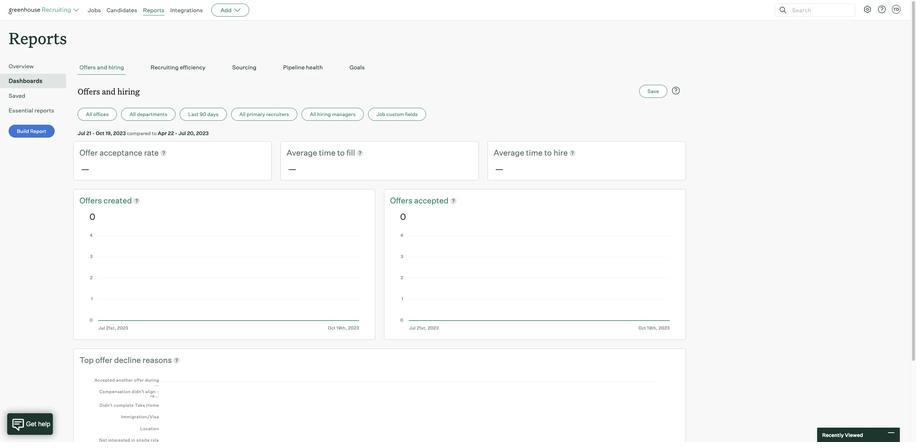 Task type: describe. For each thing, give the bounding box(es) containing it.
time for hire
[[526, 148, 543, 158]]

candidates
[[107, 6, 137, 14]]

recruiting efficiency
[[151, 64, 206, 71]]

primary
[[247, 111, 265, 117]]

2 jul from the left
[[178, 130, 186, 136]]

recruiting
[[151, 64, 179, 71]]

20,
[[187, 130, 195, 136]]

saved
[[9, 92, 25, 99]]

td button
[[891, 4, 902, 15]]

jobs
[[88, 6, 101, 14]]

reasons
[[143, 355, 172, 365]]

1 jul from the left
[[78, 130, 85, 136]]

jul 21 - oct 19, 2023 compared to apr 22 - jul 20, 2023
[[78, 130, 209, 136]]

dashboards link
[[9, 77, 63, 85]]

accepted
[[414, 196, 449, 205]]

essential
[[9, 107, 33, 114]]

average time to for fill
[[287, 148, 347, 158]]

xychart image for created
[[90, 234, 359, 331]]

integrations link
[[170, 6, 203, 14]]

integrations
[[170, 6, 203, 14]]

recruiters
[[266, 111, 289, 117]]

job custom fields
[[376, 111, 418, 117]]

viewed
[[845, 432, 863, 438]]

fill
[[347, 148, 355, 158]]

candidates link
[[107, 6, 137, 14]]

1 vertical spatial and
[[102, 86, 116, 97]]

overview
[[9, 63, 34, 70]]

0 vertical spatial reports
[[143, 6, 164, 14]]

add
[[220, 6, 232, 14]]

last 90 days
[[188, 111, 219, 117]]

days
[[207, 111, 219, 117]]

oct
[[96, 130, 104, 136]]

created
[[104, 196, 132, 205]]

pipeline health button
[[281, 60, 325, 75]]

custom
[[386, 111, 404, 117]]

configure image
[[863, 5, 872, 14]]

to for hire
[[544, 148, 552, 158]]

acceptance
[[100, 148, 142, 158]]

average for hire
[[494, 148, 524, 158]]

build report
[[17, 128, 46, 134]]

sourcing
[[232, 64, 257, 71]]

xychart image for accepted
[[400, 234, 670, 331]]

average for fill
[[287, 148, 317, 158]]

offers inside button
[[79, 64, 96, 71]]

all departments
[[130, 111, 167, 117]]

time for fill
[[319, 148, 336, 158]]

jobs link
[[88, 6, 101, 14]]

offers and hiring button
[[78, 60, 126, 75]]

top
[[79, 355, 94, 365]]

accepted link
[[414, 195, 449, 206]]

last
[[188, 111, 199, 117]]

all primary recruiters
[[239, 111, 289, 117]]

all offices
[[86, 111, 109, 117]]

goals button
[[348, 60, 367, 75]]



Task type: locate. For each thing, give the bounding box(es) containing it.
top offer decline
[[79, 355, 143, 365]]

2 — from the left
[[288, 164, 297, 174]]

average
[[287, 148, 317, 158], [494, 148, 524, 158]]

offers link for accepted
[[390, 195, 414, 206]]

1 horizontal spatial average time to
[[494, 148, 554, 158]]

job custom fields button
[[368, 108, 426, 121]]

rate
[[144, 148, 159, 158]]

3 — from the left
[[495, 164, 504, 174]]

offers and hiring inside button
[[79, 64, 124, 71]]

offer acceptance
[[79, 148, 144, 158]]

to left "hire"
[[544, 148, 552, 158]]

jul
[[78, 130, 85, 136], [178, 130, 186, 136]]

2 all from the left
[[130, 111, 136, 117]]

0 horizontal spatial time
[[319, 148, 336, 158]]

hiring
[[108, 64, 124, 71], [117, 86, 140, 97], [317, 111, 331, 117]]

recently
[[822, 432, 844, 438]]

all left the primary
[[239, 111, 246, 117]]

Search text field
[[790, 5, 849, 15]]

pipeline
[[283, 64, 305, 71]]

0 vertical spatial offers and hiring
[[79, 64, 124, 71]]

1 average time to from the left
[[287, 148, 347, 158]]

td
[[894, 7, 899, 12]]

2023 right 19,
[[113, 130, 126, 136]]

decline
[[114, 355, 141, 365]]

1 horizontal spatial -
[[175, 130, 177, 136]]

0 for created
[[90, 211, 95, 222]]

reports
[[143, 6, 164, 14], [9, 27, 67, 49]]

2 horizontal spatial to
[[544, 148, 552, 158]]

1 horizontal spatial to
[[337, 148, 345, 158]]

all for all offices
[[86, 111, 92, 117]]

build
[[17, 128, 29, 134]]

reports right candidates link
[[143, 6, 164, 14]]

1 horizontal spatial reports
[[143, 6, 164, 14]]

1 horizontal spatial 0
[[400, 211, 406, 222]]

offers
[[79, 64, 96, 71], [78, 86, 100, 97], [79, 196, 104, 205], [390, 196, 414, 205]]

0 horizontal spatial jul
[[78, 130, 85, 136]]

time left "hire"
[[526, 148, 543, 158]]

all inside all primary recruiters button
[[239, 111, 246, 117]]

1 offers link from the left
[[79, 195, 104, 206]]

all inside all offices button
[[86, 111, 92, 117]]

offices
[[93, 111, 109, 117]]

overview link
[[9, 62, 63, 71]]

departments
[[137, 111, 167, 117]]

19,
[[105, 130, 112, 136]]

goals
[[350, 64, 365, 71]]

all inside all hiring managers button
[[310, 111, 316, 117]]

1 2023 from the left
[[113, 130, 126, 136]]

1 horizontal spatial jul
[[178, 130, 186, 136]]

health
[[306, 64, 323, 71]]

0 horizontal spatial 0
[[90, 211, 95, 222]]

to left fill
[[337, 148, 345, 158]]

1 all from the left
[[86, 111, 92, 117]]

21
[[86, 130, 91, 136]]

0
[[90, 211, 95, 222], [400, 211, 406, 222]]

offers link for created
[[79, 195, 104, 206]]

created link
[[104, 195, 132, 206]]

3 all from the left
[[239, 111, 246, 117]]

1 — from the left
[[81, 164, 90, 174]]

offer
[[79, 148, 98, 158]]

1 average from the left
[[287, 148, 317, 158]]

- right 21
[[92, 130, 95, 136]]

faq image
[[672, 86, 680, 95]]

fields
[[405, 111, 418, 117]]

saved link
[[9, 91, 63, 100]]

managers
[[332, 111, 356, 117]]

1 0 from the left
[[90, 211, 95, 222]]

and inside offers and hiring button
[[97, 64, 107, 71]]

2 average from the left
[[494, 148, 524, 158]]

reports down greenhouse recruiting image at left
[[9, 27, 67, 49]]

all inside all departments button
[[130, 111, 136, 117]]

0 horizontal spatial -
[[92, 130, 95, 136]]

1 vertical spatial hiring
[[117, 86, 140, 97]]

hire
[[554, 148, 568, 158]]

build report button
[[9, 125, 55, 138]]

dashboards
[[9, 77, 42, 85]]

to left apr
[[152, 130, 157, 136]]

efficiency
[[180, 64, 206, 71]]

all hiring managers button
[[302, 108, 364, 121]]

1 vertical spatial offers and hiring
[[78, 86, 140, 97]]

job
[[376, 111, 385, 117]]

2 0 from the left
[[400, 211, 406, 222]]

to
[[152, 130, 157, 136], [337, 148, 345, 158], [544, 148, 552, 158]]

xychart image
[[90, 234, 359, 331], [400, 234, 670, 331], [90, 373, 670, 442]]

greenhouse recruiting image
[[9, 6, 73, 14]]

1 vertical spatial reports
[[9, 27, 67, 49]]

save
[[648, 88, 659, 94]]

all left 'managers' at the left top of the page
[[310, 111, 316, 117]]

1 horizontal spatial 2023
[[196, 130, 209, 136]]

compared
[[127, 130, 151, 136]]

hiring inside all hiring managers button
[[317, 111, 331, 117]]

all left departments
[[130, 111, 136, 117]]

— for hire
[[495, 164, 504, 174]]

all primary recruiters button
[[231, 108, 297, 121]]

0 for accepted
[[400, 211, 406, 222]]

offers and hiring
[[79, 64, 124, 71], [78, 86, 140, 97]]

2023
[[113, 130, 126, 136], [196, 130, 209, 136]]

jul left 21
[[78, 130, 85, 136]]

0 horizontal spatial —
[[81, 164, 90, 174]]

apr
[[158, 130, 167, 136]]

all departments button
[[121, 108, 176, 121]]

to for fill
[[337, 148, 345, 158]]

4 all from the left
[[310, 111, 316, 117]]

1 horizontal spatial time
[[526, 148, 543, 158]]

tab list containing offers and hiring
[[78, 60, 682, 75]]

0 horizontal spatial average time to
[[287, 148, 347, 158]]

sourcing button
[[230, 60, 258, 75]]

— for fill
[[288, 164, 297, 174]]

and
[[97, 64, 107, 71], [102, 86, 116, 97]]

0 horizontal spatial offers link
[[79, 195, 104, 206]]

0 horizontal spatial reports
[[9, 27, 67, 49]]

90
[[200, 111, 206, 117]]

all for all hiring managers
[[310, 111, 316, 117]]

2 time from the left
[[526, 148, 543, 158]]

all
[[86, 111, 92, 117], [130, 111, 136, 117], [239, 111, 246, 117], [310, 111, 316, 117]]

2 - from the left
[[175, 130, 177, 136]]

offers link
[[79, 195, 104, 206], [390, 195, 414, 206]]

2 average time to from the left
[[494, 148, 554, 158]]

all offices button
[[78, 108, 117, 121]]

essential reports link
[[9, 106, 63, 115]]

tab list
[[78, 60, 682, 75]]

average time to for hire
[[494, 148, 554, 158]]

offer
[[95, 355, 112, 365]]

time left fill
[[319, 148, 336, 158]]

2 2023 from the left
[[196, 130, 209, 136]]

1 time from the left
[[319, 148, 336, 158]]

2 offers link from the left
[[390, 195, 414, 206]]

all for all primary recruiters
[[239, 111, 246, 117]]

0 vertical spatial hiring
[[108, 64, 124, 71]]

2023 right the 20,
[[196, 130, 209, 136]]

1 horizontal spatial offers link
[[390, 195, 414, 206]]

22
[[168, 130, 174, 136]]

recently viewed
[[822, 432, 863, 438]]

recruiting efficiency button
[[149, 60, 207, 75]]

—
[[81, 164, 90, 174], [288, 164, 297, 174], [495, 164, 504, 174]]

reports link
[[143, 6, 164, 14]]

0 horizontal spatial to
[[152, 130, 157, 136]]

-
[[92, 130, 95, 136], [175, 130, 177, 136]]

time
[[319, 148, 336, 158], [526, 148, 543, 158]]

hiring inside offers and hiring button
[[108, 64, 124, 71]]

save button
[[639, 85, 667, 98]]

1 - from the left
[[92, 130, 95, 136]]

td button
[[892, 5, 901, 14]]

jul left the 20,
[[178, 130, 186, 136]]

average time to
[[287, 148, 347, 158], [494, 148, 554, 158]]

essential reports
[[9, 107, 54, 114]]

last 90 days button
[[180, 108, 227, 121]]

2 horizontal spatial —
[[495, 164, 504, 174]]

1 horizontal spatial —
[[288, 164, 297, 174]]

reports
[[34, 107, 54, 114]]

all for all departments
[[130, 111, 136, 117]]

all left offices
[[86, 111, 92, 117]]

- right 22
[[175, 130, 177, 136]]

pipeline health
[[283, 64, 323, 71]]

0 horizontal spatial 2023
[[113, 130, 126, 136]]

0 vertical spatial and
[[97, 64, 107, 71]]

report
[[30, 128, 46, 134]]

add button
[[212, 4, 249, 17]]

1 horizontal spatial average
[[494, 148, 524, 158]]

0 horizontal spatial average
[[287, 148, 317, 158]]

2 vertical spatial hiring
[[317, 111, 331, 117]]

all hiring managers
[[310, 111, 356, 117]]



Task type: vqa. For each thing, say whether or not it's contained in the screenshot.
the Configure icon on the top right
yes



